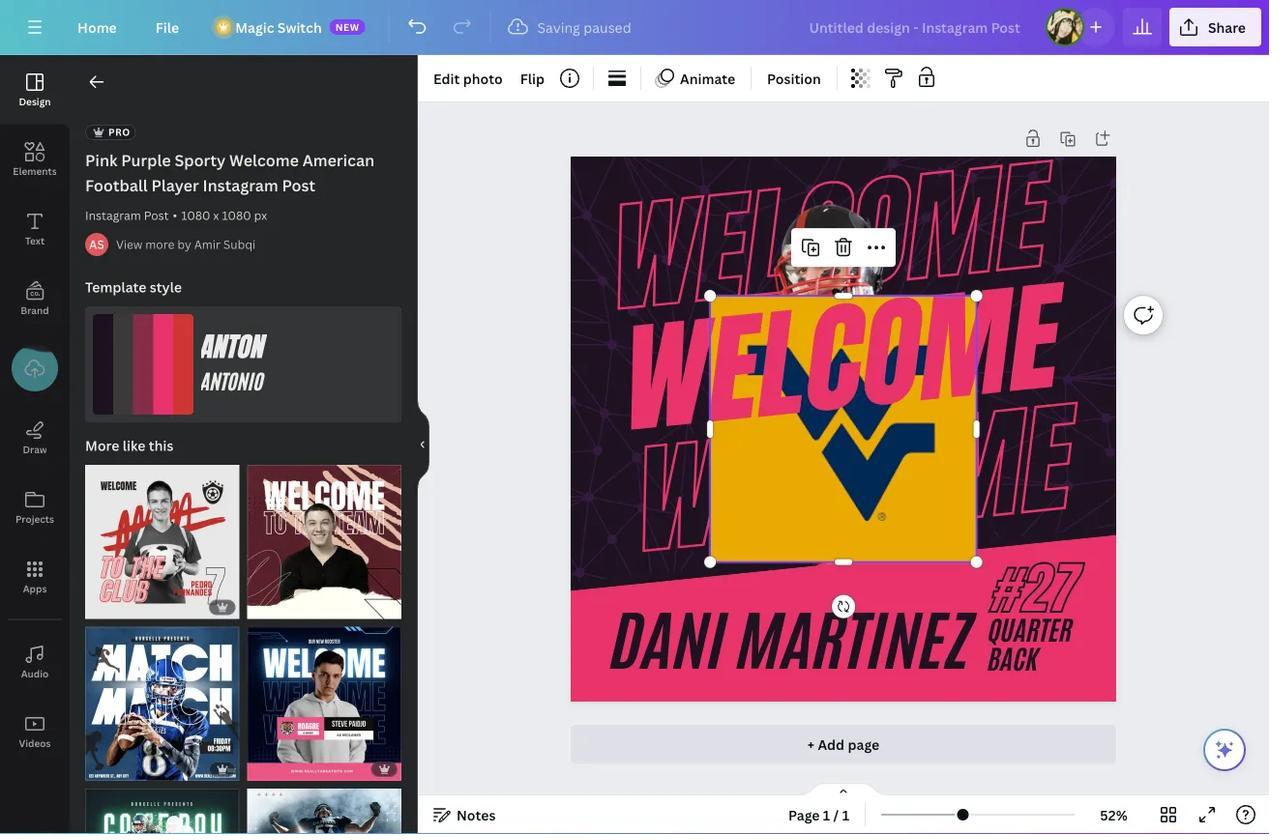 Task type: vqa. For each thing, say whether or not it's contained in the screenshot.
PLAYER
yes



Task type: locate. For each thing, give the bounding box(es) containing it.
flip
[[520, 69, 545, 88]]

switch
[[277, 18, 322, 36]]

0 horizontal spatial 1
[[823, 806, 830, 825]]

uploads button
[[0, 334, 70, 412]]

52% button
[[1082, 800, 1145, 831]]

anton
[[201, 327, 265, 367]]

sporty
[[175, 150, 226, 171]]

post
[[282, 175, 315, 196], [144, 207, 169, 223]]

post up more
[[144, 207, 169, 223]]

2 1080 from the left
[[222, 207, 251, 223]]

text button
[[0, 194, 70, 264]]

edit photo button
[[426, 63, 510, 94]]

magic switch
[[235, 18, 322, 36]]

blue and white bold football instagram post group
[[85, 616, 239, 782]]

1 left /
[[823, 806, 830, 825]]

52%
[[1100, 806, 1128, 825]]

american
[[302, 150, 374, 171]]

file button
[[140, 8, 195, 46]]

by
[[177, 236, 191, 252]]

main menu bar
[[0, 0, 1269, 55]]

brand button
[[0, 264, 70, 334]]

0 horizontal spatial post
[[144, 207, 169, 223]]

saving paused
[[537, 18, 631, 36]]

red grey modern bold welcome new football player instagram post image
[[85, 465, 239, 620]]

blue neon american football instagram post group
[[85, 778, 239, 835]]

1 horizontal spatial 1080
[[222, 207, 251, 223]]

0 horizontal spatial instagram
[[85, 207, 141, 223]]

anton antonio
[[201, 327, 265, 397]]

amir subqi element
[[85, 233, 108, 256]]

instagram post
[[85, 207, 169, 223]]

1
[[823, 806, 830, 825], [842, 806, 849, 825]]

home
[[77, 18, 117, 36]]

welcome
[[604, 128, 1058, 349], [617, 250, 1070, 470], [629, 371, 1083, 591]]

1080 left x
[[181, 207, 210, 223]]

1 1 from the left
[[823, 806, 830, 825]]

1 horizontal spatial 1
[[842, 806, 849, 825]]

animate button
[[649, 63, 743, 94]]

brand
[[21, 304, 49, 317]]

post down welcome at top left
[[282, 175, 315, 196]]

view more by amir subqi
[[116, 236, 256, 252]]

instagram
[[203, 175, 278, 196], [85, 207, 141, 223]]

notes button
[[426, 800, 503, 831]]

saving paused status
[[499, 15, 641, 39]]

edit photo
[[433, 69, 503, 88]]

photo
[[463, 69, 503, 88]]

audio button
[[0, 628, 70, 697]]

instagram down football at the left top
[[85, 207, 141, 223]]

elements button
[[0, 125, 70, 194]]

1 horizontal spatial post
[[282, 175, 315, 196]]

page 1 / 1
[[788, 806, 849, 825]]

blue and white bold football instagram post image
[[85, 627, 239, 782]]

view more by amir subqi button
[[116, 235, 256, 254]]

1 1080 from the left
[[181, 207, 210, 223]]

this
[[149, 437, 173, 455]]

audio
[[21, 667, 49, 680]]

page
[[848, 736, 879, 754]]

0 horizontal spatial 1080
[[181, 207, 210, 223]]

subqi
[[223, 236, 256, 252]]

1 right /
[[842, 806, 849, 825]]

1080 right x
[[222, 207, 251, 223]]

projects
[[15, 513, 54, 526]]

videos
[[19, 737, 51, 750]]

design
[[19, 95, 51, 108]]

paused
[[584, 18, 631, 36]]

draw
[[23, 443, 47, 456]]

orange blue simple  final match american football instagram post group
[[247, 778, 401, 835]]

videos button
[[0, 697, 70, 767]]

+
[[807, 736, 815, 754]]

animate
[[680, 69, 735, 88]]

instagram up 1080 x 1080 px
[[203, 175, 278, 196]]

elements
[[13, 164, 57, 177]]

0 vertical spatial instagram
[[203, 175, 278, 196]]

quarter
[[988, 612, 1073, 650]]

instagram inside pink purple sporty welcome american football player instagram post
[[203, 175, 278, 196]]

black and blue online gaming e-sport league player instagram post group
[[247, 616, 401, 782]]

0 vertical spatial post
[[282, 175, 315, 196]]

x
[[213, 207, 219, 223]]

1080
[[181, 207, 210, 223], [222, 207, 251, 223]]

1 horizontal spatial instagram
[[203, 175, 278, 196]]

1 vertical spatial post
[[144, 207, 169, 223]]

view
[[116, 236, 143, 252]]

position
[[767, 69, 821, 88]]



Task type: describe. For each thing, give the bounding box(es) containing it.
orange blue simple  final match american football instagram post image
[[247, 789, 401, 835]]

flip button
[[512, 63, 552, 94]]

pink
[[85, 150, 117, 171]]

/
[[833, 806, 839, 825]]

template style
[[85, 278, 182, 296]]

show pages image
[[797, 782, 890, 798]]

more
[[85, 437, 119, 455]]

amir subqi image
[[85, 233, 108, 256]]

player
[[151, 175, 199, 196]]

red grey modern bold welcome new football player instagram post group
[[85, 454, 239, 620]]

maroon white abstract esport welcome to the team instagram post image
[[247, 465, 401, 620]]

magic
[[235, 18, 274, 36]]

welcome
[[229, 150, 299, 171]]

uploads
[[15, 382, 54, 395]]

template
[[85, 278, 146, 296]]

notes
[[457, 806, 496, 825]]

position button
[[759, 63, 829, 94]]

file
[[155, 18, 179, 36]]

text
[[25, 234, 45, 247]]

share
[[1208, 18, 1246, 36]]

amir
[[194, 236, 221, 252]]

draw button
[[0, 403, 70, 473]]

1080 x 1080 px
[[181, 207, 267, 223]]

projects button
[[0, 473, 70, 543]]

new
[[335, 20, 360, 33]]

more
[[145, 236, 175, 252]]

purple
[[121, 150, 171, 171]]

Design title text field
[[794, 8, 1038, 46]]

black and blue online gaming e-sport league player instagram post image
[[247, 627, 401, 782]]

pink purple sporty welcome american football player instagram post
[[85, 150, 374, 196]]

apps button
[[0, 543, 70, 612]]

share button
[[1169, 8, 1261, 46]]

martinez
[[738, 595, 973, 689]]

apps
[[23, 582, 47, 595]]

antonio
[[201, 367, 264, 397]]

more like this
[[85, 437, 173, 455]]

edit
[[433, 69, 460, 88]]

maroon white abstract esport welcome to the team instagram post group
[[247, 454, 401, 620]]

#27
[[993, 547, 1080, 631]]

canva assistant image
[[1213, 739, 1236, 762]]

blue neon american football instagram post image
[[85, 789, 239, 835]]

pro
[[108, 126, 130, 139]]

+ add page
[[807, 736, 879, 754]]

hide image
[[417, 398, 429, 491]]

1 vertical spatial instagram
[[85, 207, 141, 223]]

side panel tab list
[[0, 55, 70, 767]]

quarter back
[[988, 612, 1073, 679]]

px
[[254, 207, 267, 223]]

football
[[85, 175, 148, 196]]

home link
[[62, 8, 132, 46]]

design button
[[0, 55, 70, 125]]

post inside pink purple sporty welcome american football player instagram post
[[282, 175, 315, 196]]

page
[[788, 806, 820, 825]]

back
[[988, 641, 1039, 679]]

dani
[[612, 595, 727, 689]]

like
[[123, 437, 145, 455]]

dani martinez
[[612, 595, 973, 689]]

2 1 from the left
[[842, 806, 849, 825]]

saving
[[537, 18, 580, 36]]

add
[[818, 736, 845, 754]]

style
[[150, 278, 182, 296]]

+ add page button
[[571, 725, 1116, 764]]

abstract lines background  geometric technology image
[[561, 78, 1126, 642]]



